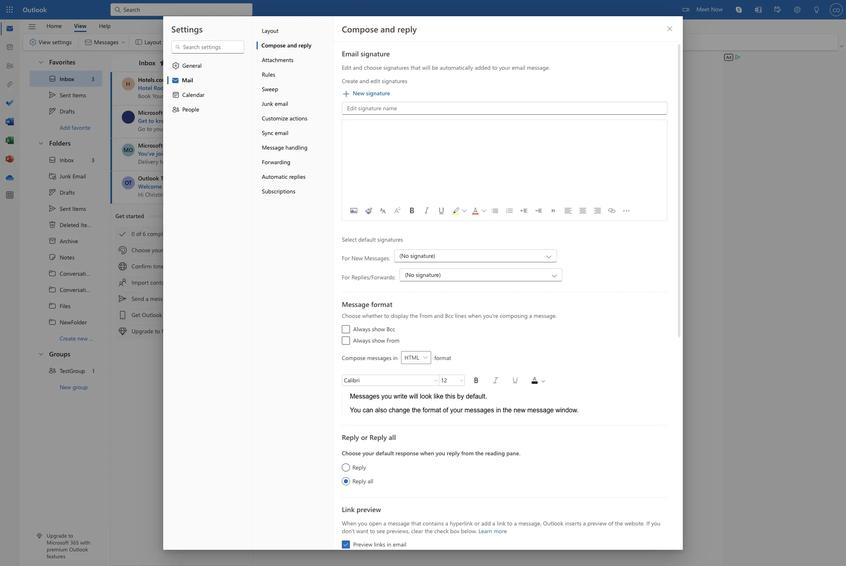 Task type: vqa. For each thing, say whether or not it's contained in the screenshot.


Task type: describe. For each thing, give the bounding box(es) containing it.
your inside message format element
[[450, 407, 463, 414]]

for new messages:
[[342, 254, 390, 262]]

with
[[80, 540, 90, 547]]

 deleted items
[[48, 221, 94, 229]]

that inside email signature element
[[411, 64, 421, 71]]

default inside email signature element
[[358, 236, 376, 244]]

word image
[[6, 118, 14, 126]]

create new folder tree item
[[30, 331, 104, 347]]

 for  tree item inside the tree
[[48, 156, 56, 164]]

1 vertical spatial from
[[387, 337, 400, 345]]

 tree item
[[30, 233, 102, 249]]

you right if
[[651, 520, 661, 528]]

always for always show bcc
[[353, 326, 370, 333]]

favorites
[[49, 58, 75, 66]]

 button
[[157, 56, 170, 69]]

folders tree item
[[30, 136, 102, 152]]

Select a conversation checkbox
[[122, 177, 138, 190]]

the left website.
[[615, 520, 623, 528]]

link
[[342, 506, 355, 514]]

Select a conversation checkbox
[[122, 111, 138, 124]]

 tree item
[[30, 168, 102, 184]]

the inside choose your default response when you reply from the reading pane. option group
[[475, 450, 484, 458]]

1 vertical spatial messages
[[465, 407, 494, 414]]

open
[[369, 520, 382, 528]]

book
[[263, 84, 276, 92]]

select default signatures
[[342, 236, 403, 244]]

in down "" button
[[496, 407, 501, 414]]

tab list containing home
[[40, 19, 117, 32]]

create and edit signatures
[[342, 77, 407, 85]]

to inside email signature element
[[492, 64, 498, 71]]

premium
[[47, 547, 68, 554]]

get inside 'microsoft get to know your onedrive – how to back up your pc and mobile'
[[138, 117, 147, 125]]

add
[[60, 124, 70, 131]]

font image
[[376, 205, 389, 218]]

pane.
[[507, 450, 521, 458]]

show for bcc
[[372, 326, 385, 333]]

link preview element
[[342, 520, 668, 549]]

you
[[350, 407, 361, 414]]

outlook inside outlook team welcome to your new outlook.com account
[[138, 175, 159, 182]]

upgrade to microsoft 365
[[132, 328, 196, 335]]

1  tree item from the top
[[30, 266, 112, 282]]

0 vertical spatial or
[[361, 433, 368, 442]]

quote image
[[547, 205, 560, 218]]

 for preview links in email
[[343, 542, 349, 548]]

time
[[153, 263, 164, 270]]

message format element
[[342, 312, 668, 415]]

import contacts
[[132, 279, 171, 287]]

people
[[182, 106, 199, 113]]

help button
[[93, 19, 117, 32]]

forwarding button
[[257, 155, 333, 170]]

message inside "list box"
[[150, 295, 172, 303]]

reply for reply
[[352, 464, 366, 472]]

m
[[126, 113, 131, 121]]

6
[[143, 230, 146, 238]]

to right how
[[228, 117, 233, 125]]

 for highlight icon
[[462, 209, 467, 214]]

hotel rooms in cleveland, ohio - plans change. book cancellable
[[138, 84, 307, 92]]

calendar
[[182, 91, 205, 99]]

rules
[[262, 71, 275, 78]]

automatically
[[440, 64, 473, 71]]

align left image
[[562, 205, 575, 218]]

 drafts for 
[[48, 107, 75, 115]]


[[28, 23, 36, 31]]

the right clear
[[425, 528, 433, 536]]

testgroup inside microsoft outlook you've joined the testgroup group
[[184, 150, 210, 158]]

learn more
[[479, 528, 507, 536]]

compose and reply inside tab panel
[[342, 23, 417, 35]]

clear
[[411, 528, 423, 536]]

 button
[[663, 22, 676, 35]]

 button for font color icon
[[481, 205, 487, 218]]

for replies/forwards:
[[342, 273, 396, 281]]

box
[[450, 528, 459, 536]]

 for  button in folders tree item
[[38, 140, 44, 146]]

microsoft down get outlook mobile
[[162, 328, 185, 335]]

 for  view settings
[[29, 38, 37, 46]]

in for hotel rooms in cleveland, ohio - plans change. book cancellable
[[173, 84, 178, 92]]

inbox for first  tree item
[[60, 75, 74, 83]]

0 vertical spatial messages
[[367, 354, 392, 362]]

email inside link preview element
[[393, 541, 407, 549]]

files image
[[6, 81, 14, 89]]

add
[[481, 520, 491, 528]]

outlook inside banner
[[23, 5, 47, 14]]

layout
[[262, 27, 279, 35]]

whether
[[362, 312, 383, 320]]

microsoft image
[[122, 111, 135, 124]]

the down messages you write will look like this by default.
[[412, 407, 421, 414]]

dialog containing settings
[[0, 0, 846, 567]]

compose and reply tab panel
[[334, 16, 683, 560]]

cancellable
[[278, 84, 307, 92]]

signature inside  new signature
[[366, 89, 390, 97]]

compose and reply heading
[[342, 23, 417, 35]]

0 horizontal spatial preview
[[357, 506, 381, 514]]

message handling button
[[257, 140, 333, 155]]

new for for
[[352, 254, 363, 262]]

people image
[[6, 62, 14, 70]]


[[119, 279, 127, 287]]

layout button
[[257, 24, 333, 38]]

calendar image
[[6, 43, 14, 52]]

choose your look
[[132, 246, 176, 254]]

new group tree item
[[30, 379, 102, 396]]

always show bcc
[[353, 326, 395, 333]]

to right link
[[507, 520, 513, 528]]

mobile inside 'microsoft get to know your onedrive – how to back up your pc and mobile'
[[290, 117, 308, 125]]

your inside email signature element
[[499, 64, 510, 71]]

junk inside  junk email
[[60, 172, 71, 180]]

Compose message format field
[[401, 352, 431, 365]]


[[119, 295, 127, 303]]

attachments button
[[257, 53, 333, 67]]

 tree item
[[30, 217, 102, 233]]

application containing settings
[[0, 0, 846, 567]]

new inside outlook team welcome to your new outlook.com account
[[184, 183, 194, 190]]

a right composing
[[529, 312, 532, 320]]

below.
[[461, 528, 477, 536]]

that inside when you open a message that contains a hyperlink or add a link to a message, outlook inserts a preview of the website. if you don't want to see previews, clear the check box below.
[[411, 520, 421, 528]]

forwarding
[[262, 158, 290, 166]]

message list section
[[110, 52, 308, 566]]

 archive
[[48, 237, 78, 245]]

 inside dropdown button
[[540, 379, 546, 384]]

you left open
[[358, 520, 367, 528]]

 button right font size text box
[[458, 375, 465, 387]]

message format
[[342, 300, 392, 309]]

your inside outlook team welcome to your new outlook.com account
[[171, 183, 182, 190]]

email inside compose and reply tab panel
[[342, 49, 359, 58]]

the inside microsoft outlook you've joined the testgroup group
[[174, 150, 182, 158]]

to down get outlook mobile
[[155, 328, 160, 335]]

outlook banner
[[0, 0, 846, 19]]

to left see
[[370, 528, 375, 536]]

layout group
[[131, 34, 211, 49]]

2 vertical spatial signatures
[[377, 236, 403, 244]]

signatures for choose
[[383, 64, 409, 71]]

of inside when you open a message that contains a hyperlink or add a link to a message, outlook inserts a preview of the website. if you don't want to see previews, clear the check box below.
[[608, 520, 613, 528]]


[[667, 26, 673, 32]]

your right know
[[171, 117, 183, 125]]

0 vertical spatial signature
[[361, 49, 390, 58]]

confirm
[[132, 263, 152, 270]]

sync email button
[[257, 126, 333, 140]]

group inside microsoft outlook you've joined the testgroup group
[[212, 150, 227, 158]]

–
[[210, 117, 213, 125]]

the right "display"
[[410, 312, 418, 320]]

 button for groups
[[34, 347, 48, 362]]

a left box
[[445, 520, 448, 528]]

reply down also
[[370, 433, 387, 442]]

hotels.com
[[138, 76, 167, 84]]

history
[[94, 270, 112, 278]]

microsoft outlook image
[[122, 144, 135, 157]]

2  tree item from the top
[[30, 282, 102, 298]]

Font text field
[[342, 376, 432, 386]]

and left the edit
[[360, 77, 369, 85]]

1 horizontal spatial from
[[420, 312, 433, 320]]

 for 
[[172, 62, 180, 70]]

your up "time"
[[152, 246, 163, 254]]

new inside tree item
[[60, 384, 71, 391]]

numbering (⌘+/) image
[[503, 205, 516, 218]]

0 vertical spatial compose
[[342, 23, 378, 35]]

2  from the top
[[48, 205, 56, 213]]

 drafts for 
[[48, 188, 75, 197]]

replies/forwards:
[[352, 273, 396, 281]]

1 vertical spatial format
[[434, 354, 451, 362]]

see
[[377, 528, 385, 536]]

when inside option group
[[420, 450, 434, 458]]

junk email
[[262, 100, 288, 108]]

look inside "message list no conversations selected" "list box"
[[165, 246, 176, 254]]

rules button
[[257, 67, 333, 82]]

Select a conversation checkbox
[[122, 144, 138, 157]]

a inside "list box"
[[146, 295, 149, 303]]

or inside when you open a message that contains a hyperlink or add a link to a message, outlook inserts a preview of the website. if you don't want to see previews, clear the check box below.
[[474, 520, 480, 528]]

don't
[[342, 528, 355, 536]]

hotels.com image
[[122, 78, 135, 91]]

choose for choose your default response when you reply from the reading pane.
[[342, 450, 361, 458]]


[[48, 172, 56, 180]]

preview inside when you open a message that contains a hyperlink or add a link to a message, outlook inserts a preview of the website. if you don't want to see previews, clear the check box below.
[[588, 520, 607, 528]]

look inside message format element
[[420, 393, 432, 400]]

 button for favorites
[[34, 54, 48, 69]]

reading
[[485, 450, 505, 458]]

inbox heading
[[128, 54, 170, 72]]

Signature text field
[[342, 120, 667, 201]]

team
[[161, 175, 174, 182]]

want
[[356, 528, 368, 536]]

email inside button
[[275, 100, 288, 108]]

1 horizontal spatial reply
[[398, 23, 417, 35]]

and inside message format element
[[434, 312, 444, 320]]

sent inside favorites tree
[[60, 91, 71, 99]]

create for create new folder
[[60, 335, 76, 343]]

 inbox for first  tree item
[[48, 75, 74, 83]]

check
[[434, 528, 449, 536]]

you inside option group
[[436, 450, 445, 458]]

to inside upgrade to microsoft 365 with premium outlook features
[[68, 533, 73, 540]]

new inside message format element
[[514, 407, 526, 414]]

junk inside button
[[262, 100, 273, 108]]

if
[[647, 520, 650, 528]]

email right added
[[512, 64, 525, 71]]

to inside outlook team welcome to your new outlook.com account
[[164, 183, 169, 190]]

compose inside button
[[262, 41, 286, 49]]

more formatting options image
[[620, 205, 633, 218]]

 tree item for 
[[30, 103, 102, 119]]

 new signature
[[342, 89, 390, 98]]

message inside when you open a message that contains a hyperlink or add a link to a message, outlook inserts a preview of the website. if you don't want to see previews, clear the check box below.
[[388, 520, 410, 528]]

sweep
[[262, 85, 278, 93]]

will inside email signature element
[[422, 64, 430, 71]]

1 vertical spatial bcc
[[387, 326, 395, 333]]

outlook inside upgrade to microsoft 365 with premium outlook features
[[69, 547, 88, 554]]

handling
[[286, 144, 308, 151]]

your inside option group
[[363, 450, 374, 458]]

to inside message format element
[[384, 312, 389, 320]]

links
[[374, 541, 385, 549]]

settings tab list
[[163, 16, 253, 551]]

more
[[494, 528, 507, 536]]

also
[[375, 407, 387, 414]]

website.
[[625, 520, 645, 528]]

choose
[[364, 64, 382, 71]]

choose your default response when you reply from the reading pane. option group
[[342, 448, 668, 487]]

left-rail-appbar navigation
[[2, 19, 18, 188]]

outlook down send a message
[[142, 311, 162, 319]]

microsoft inside upgrade to microsoft 365 with premium outlook features
[[47, 540, 69, 547]]

 tree item inside tree
[[30, 152, 102, 168]]

and inside button
[[287, 41, 297, 49]]

a right inserts
[[583, 520, 586, 528]]

0 vertical spatial all
[[389, 433, 396, 442]]

365 for upgrade to microsoft 365
[[187, 328, 196, 335]]

compose inside message format element
[[342, 354, 366, 362]]

favorites tree item
[[30, 54, 102, 71]]

create for create and edit signatures
[[342, 77, 358, 85]]

reply inside option group
[[447, 450, 460, 458]]

sent inside tree
[[60, 205, 71, 213]]

 tree item for 
[[30, 184, 102, 201]]

confirm time zone
[[132, 263, 178, 270]]

 for  button above like
[[434, 378, 439, 383]]

replies
[[289, 173, 306, 181]]

onedrive image
[[6, 174, 14, 182]]

0 horizontal spatial mobile
[[164, 311, 181, 319]]

reply or reply all
[[342, 433, 396, 442]]

a left link
[[492, 520, 495, 528]]



Task type: locate. For each thing, give the bounding box(es) containing it.
up
[[249, 117, 255, 125]]

get right 
[[132, 311, 140, 319]]

0 vertical spatial drafts
[[60, 107, 75, 115]]

of inside "message list no conversations selected" "list box"
[[136, 230, 141, 238]]

and down layout 'button'
[[287, 41, 297, 49]]

email right 
[[73, 172, 86, 180]]

reply inside button
[[299, 41, 311, 49]]

1 horizontal spatial preview
[[588, 520, 607, 528]]

choose your default response when you reply from the reading pane.
[[342, 450, 521, 458]]

2  from the left
[[482, 209, 486, 214]]

 sent items inside tree
[[48, 205, 86, 213]]

365 inside upgrade to microsoft 365 with premium outlook features
[[70, 540, 79, 547]]

1 for from the top
[[342, 254, 350, 262]]

mail
[[182, 76, 193, 84]]

2 horizontal spatial new
[[514, 407, 526, 414]]

show for from
[[372, 337, 385, 345]]

 tree item
[[30, 266, 112, 282], [30, 282, 102, 298], [30, 298, 102, 314], [30, 314, 102, 331]]

new down 
[[514, 407, 526, 414]]

2 vertical spatial compose
[[342, 354, 366, 362]]

for
[[342, 254, 350, 262], [342, 273, 350, 281]]

2 vertical spatial choose
[[342, 450, 361, 458]]

-
[[221, 84, 224, 92]]

or left add
[[474, 520, 480, 528]]


[[172, 106, 180, 114], [48, 367, 56, 375]]

when right response
[[420, 450, 434, 458]]

2 vertical spatial format
[[423, 407, 441, 414]]

settings heading
[[171, 23, 203, 35]]

all up link preview
[[368, 478, 373, 486]]

new left folder
[[77, 335, 88, 343]]

microsoft up you've
[[138, 142, 163, 149]]

1 horizontal spatial 
[[172, 62, 180, 70]]

0 vertical spatial 
[[29, 38, 37, 46]]

 for 
[[48, 188, 56, 197]]

message down sync email
[[262, 144, 284, 151]]

 for  conversation history
[[48, 270, 56, 278]]

Font size text field
[[439, 376, 458, 386]]

 button left bullets (⌘+.) icon
[[481, 205, 487, 218]]

0 horizontal spatial junk
[[60, 172, 71, 180]]

1 vertical spatial  tree item
[[30, 201, 102, 217]]

2  from the top
[[48, 188, 56, 197]]

items for first '' tree item from the bottom of the page
[[72, 205, 86, 213]]

of inside message format element
[[443, 407, 448, 414]]

3 up  tree item
[[91, 156, 95, 164]]

application
[[0, 0, 846, 567]]

view left help
[[74, 22, 87, 29]]

0 horizontal spatial  button
[[462, 205, 467, 218]]

2 show from the top
[[372, 337, 385, 345]]

default inside option group
[[376, 450, 394, 458]]

1  button from the left
[[462, 205, 467, 218]]


[[511, 377, 519, 385]]

ot
[[125, 179, 132, 187]]

1 vertical spatial message
[[342, 300, 369, 309]]

 tree item down notes
[[30, 266, 112, 282]]

new for 
[[353, 89, 365, 97]]

items for  tree item
[[81, 221, 94, 229]]

 inbox down favorites
[[48, 75, 74, 83]]

0 vertical spatial junk
[[262, 100, 273, 108]]

2 vertical spatial items
[[81, 221, 94, 229]]


[[48, 253, 56, 262]]

zone
[[166, 263, 178, 270]]

2 vertical spatial message
[[388, 520, 410, 528]]

increase indent image
[[532, 205, 545, 218]]

complete
[[147, 230, 171, 238]]

reply down layout 'button'
[[299, 41, 311, 49]]

inbox inside favorites tree
[[60, 75, 74, 83]]


[[119, 246, 127, 255]]

1 vertical spatial testgroup
[[60, 367, 85, 375]]

look left like
[[420, 393, 432, 400]]

you inside message format element
[[381, 393, 392, 400]]

reply left "from"
[[447, 450, 460, 458]]

automatic
[[262, 173, 288, 181]]

will right write
[[409, 393, 418, 400]]

drafts for 
[[60, 107, 75, 115]]

new inside tree item
[[77, 335, 88, 343]]

 down don't
[[343, 542, 349, 548]]

Search settings search field
[[181, 43, 236, 51]]

1  from the top
[[48, 107, 56, 115]]

groups
[[49, 350, 70, 359]]

1 vertical spatial new
[[352, 254, 363, 262]]

1 horizontal spatial will
[[422, 64, 430, 71]]

 for 
[[48, 286, 56, 294]]

message left window.
[[527, 407, 554, 414]]

1 horizontal spatial messages
[[465, 407, 494, 414]]

 inside  tree item
[[48, 367, 56, 375]]

messages
[[367, 354, 392, 362], [465, 407, 494, 414]]

 inside "settings" tab list
[[172, 62, 180, 70]]

1 vertical spatial reply
[[299, 41, 311, 49]]

view button
[[68, 19, 93, 32]]

0 vertical spatial  tree item
[[30, 71, 102, 87]]

1  from the left
[[462, 209, 467, 214]]

1 vertical spatial will
[[409, 393, 418, 400]]

 inside favorites tree
[[48, 75, 56, 83]]

dialog
[[0, 0, 846, 567]]

3
[[91, 75, 95, 83], [91, 156, 95, 164]]

1 horizontal spatial 
[[343, 542, 349, 548]]

1 3 from the top
[[91, 75, 95, 83]]

 tree item down favorites
[[30, 71, 102, 87]]

signatures right the edit
[[382, 77, 407, 85]]

your down team
[[171, 183, 182, 190]]

 button
[[462, 205, 467, 218], [481, 205, 487, 218]]

 right font size text box
[[459, 378, 464, 383]]

2 3 from the top
[[91, 156, 95, 164]]

will left be
[[422, 64, 430, 71]]

compose down the layout
[[262, 41, 286, 49]]

1 horizontal spatial message
[[388, 520, 410, 528]]

 left font size text box
[[434, 378, 439, 383]]

new
[[353, 89, 365, 97], [352, 254, 363, 262], [60, 384, 71, 391]]

 tree item
[[30, 87, 102, 103], [30, 201, 102, 217]]

features
[[47, 554, 65, 560]]

ad
[[726, 54, 731, 60]]

window.
[[556, 407, 579, 414]]

signatures right the choose
[[383, 64, 409, 71]]

h
[[126, 80, 130, 88]]

 inside link preview element
[[343, 542, 349, 548]]

items up  deleted items
[[72, 205, 86, 213]]

choose whether to display the from and bcc lines when you're composing a message.
[[342, 312, 557, 320]]

items right deleted
[[81, 221, 94, 229]]

1 horizontal spatial junk
[[262, 100, 273, 108]]

 button for folders
[[34, 136, 48, 151]]

 button
[[34, 54, 48, 69], [34, 136, 48, 151], [34, 347, 48, 362], [433, 375, 439, 387], [458, 375, 465, 387]]

formatting options. list box
[[346, 201, 663, 221]]

 for  newfolder
[[48, 318, 56, 326]]

1 sent from the top
[[60, 91, 71, 99]]

group
[[212, 150, 227, 158], [73, 384, 88, 391]]

always for always show from
[[353, 337, 370, 345]]

email down previews,
[[393, 541, 407, 549]]

1 vertical spatial look
[[420, 393, 432, 400]]

align right image
[[591, 205, 604, 218]]

drafts inside tree
[[60, 189, 75, 196]]

in
[[173, 84, 178, 92], [393, 354, 398, 362], [496, 407, 501, 414], [387, 541, 391, 549]]

preview links in email
[[353, 541, 407, 549]]

4  tree item from the top
[[30, 314, 102, 331]]

0 vertical spatial new
[[184, 183, 194, 190]]

outlook right premium at left bottom
[[69, 547, 88, 554]]

1 vertical spatial signatures
[[382, 77, 407, 85]]

 button left favorites
[[34, 54, 48, 69]]

be
[[432, 64, 438, 71]]

 drafts up add
[[48, 107, 75, 115]]

0 vertical spatial  inbox
[[48, 75, 74, 83]]

of right the 0
[[136, 230, 141, 238]]

items inside favorites tree
[[72, 91, 86, 99]]

 inside favorites tree item
[[38, 59, 44, 65]]

 inside "settings" tab list
[[172, 106, 180, 114]]

items for first '' tree item from the top
[[72, 91, 86, 99]]

meet
[[697, 5, 710, 13]]

choose
[[132, 246, 150, 254], [342, 312, 361, 320], [342, 450, 361, 458]]

upgrade to microsoft 365 with premium outlook features
[[47, 533, 90, 560]]

1 horizontal spatial of
[[443, 407, 448, 414]]

1 vertical spatial for
[[342, 273, 350, 281]]

1 vertical spatial all
[[368, 478, 373, 486]]

1  tree item from the top
[[30, 71, 102, 87]]

how
[[215, 117, 226, 125]]

 for  files
[[48, 302, 56, 310]]

0 vertical spatial  tree item
[[30, 103, 102, 119]]

1 horizontal spatial mobile
[[290, 117, 308, 125]]

signatures for edit
[[382, 77, 407, 85]]

1 show from the top
[[372, 326, 385, 333]]

powerpoint image
[[6, 156, 14, 164]]

in for preview links in email
[[387, 541, 391, 549]]

 drafts
[[48, 107, 75, 115], [48, 188, 75, 197]]

 inbox
[[48, 75, 74, 83], [48, 156, 74, 164]]

settings
[[52, 38, 72, 46]]

 tree item down files
[[30, 314, 102, 331]]

in left html
[[393, 354, 398, 362]]

 tree item up add
[[30, 103, 102, 119]]

highlight image
[[450, 205, 462, 218]]

 button left folders at the top
[[34, 136, 48, 151]]

when inside message format element
[[468, 312, 482, 320]]

 tree item
[[30, 71, 102, 87], [30, 152, 102, 168]]

0 vertical spatial items
[[72, 91, 86, 99]]

 tree item
[[30, 249, 102, 266]]

 tree item
[[30, 363, 102, 379]]

email signature
[[342, 49, 390, 58]]

italic (⌘+i) image
[[420, 205, 433, 218]]

format up whether in the left of the page
[[371, 300, 392, 309]]


[[38, 59, 44, 65], [38, 140, 44, 146], [38, 351, 44, 358], [434, 378, 439, 383], [459, 378, 464, 383], [540, 379, 546, 384]]

2 vertical spatial get
[[132, 311, 140, 319]]

 button inside favorites tree item
[[34, 54, 48, 69]]

365 for upgrade to microsoft 365 with premium outlook features
[[70, 540, 79, 547]]

1 vertical spatial email
[[73, 172, 86, 180]]

1 drafts from the top
[[60, 107, 75, 115]]

0 vertical spatial 
[[172, 106, 180, 114]]

0 vertical spatial upgrade
[[132, 328, 153, 335]]

1 vertical spatial compose and reply
[[262, 41, 311, 49]]

drafts for 
[[60, 189, 75, 196]]

0 vertical spatial preview
[[357, 506, 381, 514]]

settings
[[171, 23, 203, 35]]

 sent items for first '' tree item from the bottom of the page
[[48, 205, 86, 213]]

1 horizontal spatial upgrade
[[132, 328, 153, 335]]

 down 
[[48, 270, 56, 278]]

inbox left  button
[[139, 58, 156, 67]]

 drafts inside favorites tree
[[48, 107, 75, 115]]

1  from the top
[[48, 270, 56, 278]]

 tree item down favorites tree item
[[30, 87, 102, 103]]

the right joined
[[174, 150, 182, 158]]

2 drafts from the top
[[60, 189, 75, 196]]

underline (⌘+u) image
[[435, 205, 448, 218]]

0 vertical spatial message
[[150, 295, 172, 303]]

a right send
[[146, 295, 149, 303]]

 up 
[[48, 156, 56, 164]]

2  drafts from the top
[[48, 188, 75, 197]]

tree containing 
[[30, 152, 112, 347]]

default.
[[466, 393, 487, 400]]

 for 
[[48, 107, 56, 115]]

inbox for  tree item inside the tree
[[60, 156, 74, 164]]

message inside compose and reply tab panel
[[342, 300, 369, 309]]

view
[[74, 22, 87, 29], [39, 38, 51, 46]]

font color image
[[469, 205, 482, 218]]

message. inside message format element
[[534, 312, 557, 320]]

sync
[[262, 129, 273, 137]]

your
[[499, 64, 510, 71], [171, 117, 183, 125], [257, 117, 268, 125], [171, 183, 182, 190], [152, 246, 163, 254], [450, 407, 463, 414], [363, 450, 374, 458]]

to do image
[[6, 99, 14, 108]]

font size image
[[391, 205, 404, 218]]

1  drafts from the top
[[48, 107, 75, 115]]

message for message handling
[[262, 144, 284, 151]]

a right link
[[514, 520, 517, 528]]

view inside view button
[[74, 22, 87, 29]]

Edit signature name text field
[[346, 104, 663, 112]]

tree
[[30, 152, 112, 347]]

mo
[[124, 146, 133, 154]]

2  from the top
[[48, 286, 56, 294]]


[[462, 209, 467, 214], [482, 209, 486, 214]]

 inside "message list no conversations selected" "list box"
[[119, 230, 127, 238]]

 down  button
[[29, 38, 37, 46]]

for for for replies/forwards:
[[342, 273, 350, 281]]

3  from the top
[[48, 302, 56, 310]]

actions
[[290, 115, 307, 122]]

message. inside email signature element
[[527, 64, 550, 71]]

drafts up add favorite tree item on the top left of the page
[[60, 107, 75, 115]]

 tree item
[[30, 103, 102, 119], [30, 184, 102, 201]]

 inbox inside tree
[[48, 156, 74, 164]]

upgrade inside upgrade to microsoft 365 with premium outlook features
[[47, 533, 67, 540]]

inbox inside inbox 
[[139, 58, 156, 67]]

and inside 'microsoft get to know your onedrive – how to back up your pc and mobile'
[[278, 117, 288, 125]]

outlook
[[23, 5, 47, 14], [164, 142, 185, 149], [138, 175, 159, 182], [142, 311, 162, 319], [543, 520, 564, 528], [69, 547, 88, 554]]

3 inside tree
[[91, 156, 95, 164]]


[[472, 377, 480, 385]]

1 vertical spatial 
[[48, 205, 56, 213]]

1  inbox from the top
[[48, 75, 74, 83]]


[[342, 90, 350, 98]]

new left outlook.com
[[184, 183, 194, 190]]

newfolder
[[60, 319, 87, 326]]

message list no conversations selected list box
[[110, 72, 308, 566]]

 inside groups tree item
[[38, 351, 44, 358]]

0 horizontal spatial message
[[150, 295, 172, 303]]

more apps image
[[6, 192, 14, 200]]

compose down always show from
[[342, 354, 366, 362]]

2  tree item from the top
[[30, 201, 102, 217]]

change.
[[240, 84, 261, 92]]

1 vertical spatial of
[[443, 407, 448, 414]]

 button inside groups tree item
[[34, 347, 48, 362]]

document containing settings
[[0, 0, 846, 567]]


[[48, 91, 56, 99], [48, 205, 56, 213]]

will
[[422, 64, 430, 71], [409, 393, 418, 400]]

create inside email signature element
[[342, 77, 358, 85]]

 inside  view settings
[[29, 38, 37, 46]]

1 vertical spatial new
[[77, 335, 88, 343]]

1 vertical spatial sent
[[60, 205, 71, 213]]

learn
[[479, 528, 492, 536]]

3 for  tree item inside the tree
[[91, 156, 95, 164]]

2 horizontal spatial message
[[527, 407, 554, 414]]

2 always from the top
[[353, 337, 370, 345]]

0 horizontal spatial view
[[39, 38, 51, 46]]

 sent items inside favorites tree
[[48, 91, 86, 99]]

create inside tree item
[[60, 335, 76, 343]]

0 horizontal spatial from
[[387, 337, 400, 345]]

upgrade up premium at left bottom
[[47, 533, 67, 540]]

0 vertical spatial will
[[422, 64, 430, 71]]

 inbox for  tree item inside the tree
[[48, 156, 74, 164]]

upgrade inside "message list no conversations selected" "list box"
[[132, 328, 153, 335]]

or down can
[[361, 433, 368, 442]]

choose inside message format element
[[342, 312, 361, 320]]

reply for reply or reply all
[[342, 433, 359, 442]]

bcc left lines
[[445, 312, 454, 320]]

you're
[[483, 312, 498, 320]]

deleted
[[60, 221, 79, 229]]

 inside favorites tree
[[48, 91, 56, 99]]

4  from the top
[[48, 318, 56, 326]]

you left "from"
[[436, 450, 445, 458]]

microsoft inside microsoft outlook you've joined the testgroup group
[[138, 142, 163, 149]]

 testgroup
[[48, 367, 85, 375]]

back
[[235, 117, 247, 125]]

all inside choose your default response when you reply from the reading pane. option group
[[368, 478, 373, 486]]

1 vertical spatial drafts
[[60, 189, 75, 196]]

reply up link preview
[[352, 478, 366, 486]]

add favorite tree item
[[30, 119, 102, 136]]

 junk email
[[48, 172, 86, 180]]

 down 
[[48, 188, 56, 197]]

link preview
[[342, 506, 381, 514]]

mail image
[[6, 25, 14, 33]]


[[683, 6, 689, 13]]

for for for new messages:
[[342, 254, 350, 262]]

format painter image
[[362, 205, 375, 218]]

groups tree item
[[30, 347, 102, 363]]

3 for first  tree item
[[91, 75, 95, 83]]

0 horizontal spatial new
[[77, 335, 88, 343]]

excel image
[[6, 137, 14, 145]]

0 vertical spatial email
[[342, 49, 359, 58]]

1 vertical spatial show
[[372, 337, 385, 345]]

outlook inside when you open a message that contains a hyperlink or add a link to a message, outlook inserts a preview of the website. if you don't want to see previews, clear the check box below.
[[543, 520, 564, 528]]

document
[[0, 0, 846, 567]]

2  tree item from the top
[[30, 152, 102, 168]]

message inside button
[[262, 144, 284, 151]]

 inside folders tree item
[[38, 140, 44, 146]]

0 vertical spatial compose and reply
[[342, 23, 417, 35]]

0 horizontal spatial 
[[29, 38, 37, 46]]

0 vertical spatial for
[[342, 254, 350, 262]]

 for first  tree item
[[48, 75, 56, 83]]

mobile
[[290, 117, 308, 125], [164, 311, 181, 319]]

bold (⌘+b) image
[[406, 205, 419, 218]]

0 horizontal spatial group
[[73, 384, 88, 391]]

outlook up joined
[[164, 142, 185, 149]]

and up email signature
[[381, 23, 395, 35]]

mobile up sync email 'button'
[[290, 117, 308, 125]]

insert link (⌘+k) image
[[605, 205, 618, 218]]

insert pictures inline image
[[347, 205, 360, 218]]

0 vertical spatial  sent items
[[48, 91, 86, 99]]

1  sent items from the top
[[48, 91, 86, 99]]


[[171, 76, 179, 84]]

 for font color icon
[[482, 209, 486, 214]]

 view settings
[[29, 38, 72, 46]]

3  tree item from the top
[[30, 298, 102, 314]]

 for 0 of 6 complete
[[119, 230, 127, 238]]

2  from the top
[[48, 156, 56, 164]]

align center image
[[576, 205, 589, 218]]

from down always show bcc
[[387, 337, 400, 345]]

 calendar
[[172, 91, 205, 99]]

1 vertical spatial view
[[39, 38, 51, 46]]

0 vertical spatial get
[[138, 117, 147, 125]]

2  tree item from the top
[[30, 184, 102, 201]]

1  from the top
[[48, 75, 56, 83]]

1 vertical spatial 
[[48, 367, 56, 375]]

previews,
[[387, 528, 410, 536]]

account
[[231, 183, 252, 190]]

upgrade for upgrade to microsoft 365 with premium outlook features
[[47, 533, 67, 540]]

1 vertical spatial default
[[376, 450, 394, 458]]

email inside  junk email
[[73, 172, 86, 180]]

1 vertical spatial  inbox
[[48, 156, 74, 164]]

1  tree item from the top
[[30, 87, 102, 103]]

archive
[[60, 237, 78, 245]]

0 vertical spatial look
[[165, 246, 176, 254]]

your right up
[[257, 117, 268, 125]]

you've
[[138, 150, 155, 158]]

of left website.
[[608, 520, 613, 528]]

conversation
[[60, 270, 93, 278]]

 left bullets (⌘+.) icon
[[482, 209, 486, 214]]

look up zone
[[165, 246, 176, 254]]

 notes
[[48, 253, 75, 262]]

 for  button within the groups tree item
[[38, 351, 44, 358]]

1 horizontal spatial bcc
[[445, 312, 454, 320]]

get for get outlook mobile
[[132, 311, 140, 319]]

1 horizontal spatial all
[[389, 433, 396, 442]]

0 vertical spatial new
[[353, 89, 365, 97]]


[[48, 221, 56, 229]]

compose and reply inside button
[[262, 41, 311, 49]]

0 horizontal spatial upgrade
[[47, 533, 67, 540]]

choose for choose whether to display the from and bcc lines when you're composing a message.
[[342, 312, 361, 320]]

a right open
[[383, 520, 386, 528]]

 for  testgroup
[[48, 367, 56, 375]]

1 vertical spatial  tree item
[[30, 152, 102, 168]]

and right edit
[[353, 64, 362, 71]]

automatic replies button
[[257, 170, 333, 184]]

 for  button in the favorites tree item
[[38, 59, 44, 65]]

plans
[[225, 84, 239, 92]]

1 horizontal spatial 
[[172, 106, 180, 114]]

0 horizontal spatial 
[[462, 209, 467, 214]]

2  inbox from the top
[[48, 156, 74, 164]]

for left replies/forwards:
[[342, 273, 350, 281]]

microsoft inside 'microsoft get to know your onedrive – how to back up your pc and mobile'
[[138, 109, 163, 117]]

1 vertical spatial 
[[172, 62, 180, 70]]

premium features image
[[37, 534, 42, 540]]

get for get started
[[115, 212, 124, 220]]

 button
[[24, 20, 40, 34]]


[[172, 91, 180, 99]]

your right added
[[499, 64, 510, 71]]

items inside  deleted items
[[81, 221, 94, 229]]

1 horizontal spatial new
[[184, 183, 194, 190]]

set your advertising preferences image
[[735, 54, 741, 61]]

ohio
[[207, 84, 220, 92]]

0 vertical spatial format
[[371, 300, 392, 309]]

email up edit
[[342, 49, 359, 58]]

1  from the top
[[48, 91, 56, 99]]

in for compose messages in
[[393, 354, 398, 362]]

 sent items for first '' tree item from the top
[[48, 91, 86, 99]]

you left write
[[381, 393, 392, 400]]

2 for from the top
[[342, 273, 350, 281]]

 for 
[[172, 106, 180, 114]]

always show from
[[353, 337, 400, 345]]

2  sent items from the top
[[48, 205, 86, 213]]

choose down message format
[[342, 312, 361, 320]]

0 vertical spatial inbox
[[139, 58, 156, 67]]

email signature element
[[342, 64, 668, 282]]

messages down always show from
[[367, 354, 392, 362]]

1  tree item from the top
[[30, 103, 102, 119]]

choose for choose your look
[[132, 246, 150, 254]]

choose inside "message list no conversations selected" "list box"
[[132, 246, 150, 254]]

testgroup inside " testgroup"
[[60, 367, 85, 375]]

1 vertical spatial compose
[[262, 41, 286, 49]]

outlook inside microsoft outlook you've joined the testgroup group
[[164, 142, 185, 149]]

1 always from the top
[[353, 326, 370, 333]]

drafts inside favorites tree
[[60, 107, 75, 115]]

outlook team image
[[122, 177, 135, 190]]

2  button from the left
[[481, 205, 487, 218]]

meet now
[[697, 5, 723, 13]]


[[48, 270, 56, 278], [48, 286, 56, 294], [48, 302, 56, 310], [48, 318, 56, 326]]

testgroup up outlook team welcome to your new outlook.com account
[[184, 150, 210, 158]]

0 horizontal spatial reply
[[299, 41, 311, 49]]

 button for highlight icon
[[462, 205, 467, 218]]

group inside tree item
[[73, 384, 88, 391]]

0 horizontal spatial look
[[165, 246, 176, 254]]

0 vertical spatial bcc
[[445, 312, 454, 320]]

upgrade right 
[[132, 328, 153, 335]]

upgrade for upgrade to microsoft 365
[[132, 328, 153, 335]]

1
[[92, 367, 95, 375]]

 inbox inside favorites tree
[[48, 75, 74, 83]]

get started
[[115, 212, 144, 220]]

the down 
[[503, 407, 512, 414]]

 inside favorites tree
[[48, 107, 56, 115]]

inbox inside tree
[[60, 156, 74, 164]]

1 vertical spatial always
[[353, 337, 370, 345]]

message for message format
[[342, 300, 369, 309]]

0 vertical spatial default
[[358, 236, 376, 244]]

1 vertical spatial preview
[[588, 520, 607, 528]]

messages you write will look like this by default.
[[350, 393, 487, 400]]

0 vertical spatial  tree item
[[30, 87, 102, 103]]

sent up  tree item
[[60, 205, 71, 213]]

lines
[[455, 312, 467, 320]]

customize actions
[[262, 115, 307, 122]]

favorites tree
[[30, 51, 102, 136]]

mobile up upgrade to microsoft 365
[[164, 311, 181, 319]]

tab list
[[40, 19, 117, 32]]

 inside tree
[[48, 156, 56, 164]]

in inside "message list no conversations selected" "list box"
[[173, 84, 178, 92]]

when right lines
[[468, 312, 482, 320]]

 right the  button at right
[[540, 379, 546, 384]]

0 vertical spatial when
[[468, 312, 482, 320]]

1 vertical spatial when
[[420, 450, 434, 458]]

will inside message format element
[[409, 393, 418, 400]]

 for  button right of font size text box
[[459, 378, 464, 383]]

your down reply or reply all
[[363, 450, 374, 458]]

2 sent from the top
[[60, 205, 71, 213]]

 button up like
[[433, 375, 439, 387]]

email inside 'button'
[[275, 129, 288, 137]]

bullets (⌘+.) image
[[488, 205, 501, 218]]

compose and reply up email signature
[[342, 23, 417, 35]]

inbox down favorites tree item
[[60, 75, 74, 83]]

new inside  new signature
[[353, 89, 365, 97]]

attachments
[[262, 56, 294, 64]]

2 horizontal spatial of
[[608, 520, 613, 528]]

reply for reply all
[[352, 478, 366, 486]]

0 vertical spatial message
[[262, 144, 284, 151]]

365 inside "message list no conversations selected" "list box"
[[187, 328, 196, 335]]

view inside  view settings
[[39, 38, 51, 46]]

1 horizontal spatial email
[[342, 49, 359, 58]]

decrease indent image
[[518, 205, 531, 218]]

to left know
[[149, 117, 154, 125]]



